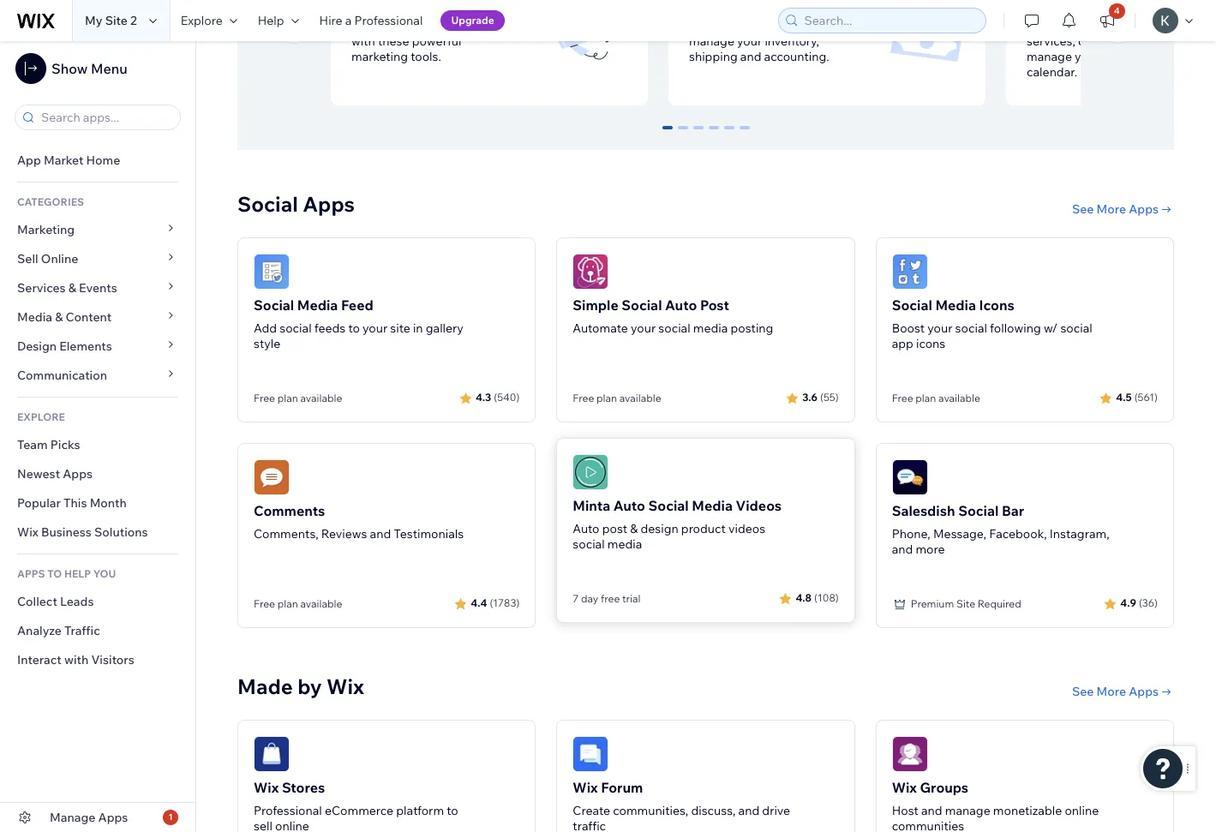 Task type: locate. For each thing, give the bounding box(es) containing it.
professional down stores
[[254, 803, 322, 819]]

7 day free trial
[[573, 592, 641, 605]]

0 vertical spatial create
[[689, 18, 727, 33]]

2 horizontal spatial auto
[[665, 296, 697, 314]]

and down groups
[[921, 803, 943, 819]]

and right reviews
[[370, 526, 391, 542]]

1 horizontal spatial 4
[[1114, 5, 1120, 16]]

wix right by
[[327, 674, 364, 699]]

inventory,
[[765, 33, 819, 49]]

media up feeds at top left
[[297, 296, 338, 314]]

wix forum logo image
[[573, 736, 609, 772]]

& inside media & content link
[[55, 309, 63, 325]]

your right the boost
[[928, 320, 953, 336]]

communication
[[17, 368, 110, 383]]

free plan available down 'automate'
[[573, 392, 661, 404]]

1 vertical spatial 4
[[726, 126, 732, 141]]

auto left post
[[665, 296, 697, 314]]

1 horizontal spatial create
[[689, 18, 727, 33]]

social inside "simple social auto post automate your social media posting"
[[622, 296, 662, 314]]

with
[[351, 33, 375, 49], [64, 652, 89, 668]]

to
[[348, 320, 360, 336], [447, 803, 458, 819]]

services
[[17, 280, 66, 296]]

and inside get booked for your services, create events and manage your business calendar.
[[1156, 33, 1177, 49]]

free plan available down comments,
[[254, 597, 342, 610]]

4.5 (561)
[[1116, 391, 1158, 404]]

your left site
[[363, 320, 388, 336]]

free down 'automate'
[[573, 392, 594, 404]]

sidebar element
[[0, 41, 196, 832]]

plan for comments
[[277, 597, 298, 610]]

free down app
[[892, 392, 913, 404]]

4.3 (540)
[[476, 391, 520, 404]]

free plan available down style on the top of page
[[254, 392, 342, 404]]

online inside wix groups host and manage monetizable online communities
[[1065, 803, 1099, 819]]

& left content
[[55, 309, 63, 325]]

0 vertical spatial 2
[[130, 13, 137, 28]]

team
[[17, 437, 48, 453]]

and inside wix forum create communities, discuss, and drive traffic
[[738, 803, 760, 819]]

your right for
[[1114, 18, 1139, 33]]

analyze traffic
[[17, 623, 100, 639]]

and right events
[[1156, 33, 1177, 49]]

bar
[[1002, 502, 1025, 519]]

required
[[978, 597, 1022, 610]]

see more apps for social apps
[[1072, 201, 1159, 217]]

see more apps button for made by wix
[[1072, 684, 1174, 699]]

media up product
[[692, 497, 733, 514]]

explore
[[17, 411, 65, 423]]

videos
[[736, 497, 782, 514]]

social up design in the right bottom of the page
[[649, 497, 689, 514]]

discuss,
[[691, 803, 736, 819]]

your left inventory,
[[737, 33, 762, 49]]

site right premium
[[957, 597, 976, 610]]

1 horizontal spatial with
[[351, 33, 375, 49]]

1 see more apps from the top
[[1072, 201, 1159, 217]]

and right store
[[814, 18, 835, 33]]

1 vertical spatial site
[[957, 597, 976, 610]]

hire a professional
[[319, 13, 423, 28]]

0 vertical spatial with
[[351, 33, 375, 49]]

2 horizontal spatial &
[[630, 521, 638, 536]]

0 vertical spatial auto
[[665, 296, 697, 314]]

with inside grow your customer base with these powerful marketing tools.
[[351, 33, 375, 49]]

free plan available down icons
[[892, 392, 981, 404]]

and inside wix groups host and manage monetizable online communities
[[921, 803, 943, 819]]

0 horizontal spatial site
[[105, 13, 128, 28]]

design
[[641, 521, 679, 536]]

apps for social apps
[[303, 191, 355, 217]]

elements
[[59, 339, 112, 354]]

free down style on the top of page
[[254, 392, 275, 404]]

hire a professional link
[[309, 0, 433, 41]]

2 left 3
[[695, 126, 702, 141]]

2 horizontal spatial online
[[1065, 803, 1099, 819]]

0 horizontal spatial media
[[608, 536, 642, 552]]

0 horizontal spatial online
[[275, 819, 309, 832]]

(55)
[[820, 391, 839, 404]]

wix groups logo image
[[892, 736, 928, 772]]

social inside social media icons boost your social following w/ social app icons
[[892, 296, 932, 314]]

wix inside wix stores professional ecommerce platform to sell online
[[254, 779, 279, 796]]

your inside grow your customer base with these powerful marketing tools.
[[384, 18, 409, 33]]

with down traffic
[[64, 652, 89, 668]]

your inside social media feed add social feeds to your site in gallery style
[[363, 320, 388, 336]]

3.6
[[802, 391, 818, 404]]

1 horizontal spatial to
[[447, 803, 458, 819]]

4 up events
[[1114, 5, 1120, 16]]

social inside "minta auto social media videos auto post & design product videos social media"
[[573, 536, 605, 552]]

sell online link
[[0, 244, 195, 273]]

0 horizontal spatial create
[[573, 803, 610, 819]]

0 horizontal spatial 4
[[726, 126, 732, 141]]

free for comments
[[254, 597, 275, 610]]

boost
[[892, 320, 925, 336]]

0 horizontal spatial &
[[55, 309, 63, 325]]

0 vertical spatial see
[[1072, 201, 1094, 217]]

wix inside the 'sidebar' element
[[17, 525, 38, 540]]

1 see from the top
[[1072, 201, 1094, 217]]

create
[[689, 18, 727, 33], [573, 803, 610, 819]]

1 vertical spatial 2
[[695, 126, 702, 141]]

interact
[[17, 652, 62, 668]]

free for simple social auto post
[[573, 392, 594, 404]]

your inside social media icons boost your social following w/ social app icons
[[928, 320, 953, 336]]

this
[[63, 495, 87, 511]]

1 horizontal spatial site
[[957, 597, 976, 610]]

wix inside wix groups host and manage monetizable online communities
[[892, 779, 917, 796]]

popular
[[17, 495, 61, 511]]

powerful
[[412, 33, 462, 49]]

professional
[[354, 13, 423, 28], [254, 803, 322, 819]]

wix down the popular
[[17, 525, 38, 540]]

create left an
[[689, 18, 727, 33]]

and left drive on the right bottom
[[738, 803, 760, 819]]

1 vertical spatial see more apps
[[1072, 684, 1159, 699]]

0 vertical spatial 1
[[679, 126, 686, 141]]

following
[[990, 320, 1041, 336]]

1 vertical spatial to
[[447, 803, 458, 819]]

and
[[814, 18, 835, 33], [1156, 33, 1177, 49], [740, 49, 762, 64], [370, 526, 391, 542], [892, 542, 913, 557], [738, 803, 760, 819], [921, 803, 943, 819]]

apps for newest apps
[[63, 466, 93, 482]]

your down for
[[1075, 49, 1100, 64]]

with down 'hire a professional'
[[351, 33, 375, 49]]

and inside comments comments, reviews and testimonials
[[370, 526, 391, 542]]

professional inside wix stores professional ecommerce platform to sell online
[[254, 803, 322, 819]]

manage left inventory,
[[689, 33, 735, 49]]

visitors
[[91, 652, 134, 668]]

to right platform
[[447, 803, 458, 819]]

1 vertical spatial 1
[[168, 812, 173, 823]]

social inside "simple social auto post automate your social media posting"
[[659, 320, 691, 336]]

4 left 5 at the top right of page
[[726, 126, 732, 141]]

wix up host in the right bottom of the page
[[892, 779, 917, 796]]

premium site required
[[911, 597, 1022, 610]]

2 vertical spatial auto
[[573, 521, 600, 536]]

plan down style on the top of page
[[277, 392, 298, 404]]

grow
[[351, 18, 382, 33]]

online inside wix stores professional ecommerce platform to sell online
[[275, 819, 309, 832]]

2 for site
[[130, 13, 137, 28]]

1 right manage apps
[[168, 812, 173, 823]]

& left events
[[68, 280, 76, 296]]

social media feed logo image
[[254, 254, 290, 290]]

1 vertical spatial professional
[[254, 803, 322, 819]]

auto
[[665, 296, 697, 314], [614, 497, 645, 514], [573, 521, 600, 536]]

media up design
[[17, 309, 52, 325]]

app market home link
[[0, 146, 195, 175]]

free plan available for boost
[[892, 392, 981, 404]]

manage down get
[[1027, 49, 1072, 64]]

1 vertical spatial create
[[573, 803, 610, 819]]

0 vertical spatial media
[[693, 320, 728, 336]]

1 vertical spatial more
[[1097, 684, 1126, 699]]

2 see more apps button from the top
[[1072, 684, 1174, 699]]

manage down groups
[[945, 803, 991, 819]]

see more apps button
[[1072, 201, 1174, 217], [1072, 684, 1174, 699]]

sell online
[[17, 251, 78, 267]]

media inside the 'sidebar' element
[[17, 309, 52, 325]]

1 right 0
[[679, 126, 686, 141]]

to down feed
[[348, 320, 360, 336]]

4
[[1114, 5, 1120, 16], [726, 126, 732, 141]]

social down the minta at the bottom of the page
[[573, 536, 605, 552]]

4.9
[[1121, 597, 1136, 610]]

wix forum create communities, discuss, and drive traffic
[[573, 779, 790, 832]]

media down post
[[693, 320, 728, 336]]

message,
[[933, 526, 987, 542]]

your right 'automate'
[[631, 320, 656, 336]]

3
[[710, 126, 717, 141]]

popular this month link
[[0, 489, 195, 518]]

post
[[602, 521, 628, 536]]

your right the grow in the left of the page
[[384, 18, 409, 33]]

0 vertical spatial see more apps
[[1072, 201, 1159, 217]]

site for my
[[105, 13, 128, 28]]

wix inside wix forum create communities, discuss, and drive traffic
[[573, 779, 598, 796]]

& inside services & events link
[[68, 280, 76, 296]]

1 vertical spatial with
[[64, 652, 89, 668]]

home
[[86, 153, 120, 168]]

social inside the salesdish social bar phone, message, facebook, instagram, and more
[[958, 502, 999, 519]]

manage inside wix groups host and manage monetizable online communities
[[945, 803, 991, 819]]

social up message,
[[958, 502, 999, 519]]

2 right my
[[130, 13, 137, 28]]

wix down the wix stores logo
[[254, 779, 279, 796]]

icons
[[916, 336, 946, 351]]

0 horizontal spatial 1
[[168, 812, 173, 823]]

wix for groups
[[892, 779, 917, 796]]

1 horizontal spatial manage
[[945, 803, 991, 819]]

site for premium
[[957, 597, 976, 610]]

1 see more apps button from the top
[[1072, 201, 1174, 217]]

online right an
[[746, 18, 780, 33]]

0 horizontal spatial manage
[[689, 33, 735, 49]]

2 more from the top
[[1097, 684, 1126, 699]]

newest apps
[[17, 466, 93, 482]]

plan down 'automate'
[[597, 392, 617, 404]]

social right add
[[280, 320, 312, 336]]

social right 'automate'
[[659, 320, 691, 336]]

wix down wix forum logo on the bottom of page
[[573, 779, 598, 796]]

social right w/ at the top of the page
[[1061, 320, 1093, 336]]

1 vertical spatial see more apps button
[[1072, 684, 1174, 699]]

wix for business
[[17, 525, 38, 540]]

1 horizontal spatial online
[[746, 18, 780, 33]]

0 vertical spatial professional
[[354, 13, 423, 28]]

and down an
[[740, 49, 762, 64]]

0 horizontal spatial to
[[348, 320, 360, 336]]

design elements
[[17, 339, 112, 354]]

& right post
[[630, 521, 638, 536]]

automate
[[573, 320, 628, 336]]

services & events link
[[0, 273, 195, 303]]

online right sell
[[275, 819, 309, 832]]

plan down comments,
[[277, 597, 298, 610]]

4.9 (36)
[[1121, 597, 1158, 610]]

collect leads
[[17, 594, 94, 609]]

site right my
[[105, 13, 128, 28]]

available down feeds at top left
[[300, 392, 342, 404]]

2 horizontal spatial manage
[[1027, 49, 1072, 64]]

1 vertical spatial auto
[[614, 497, 645, 514]]

grow your customer base with these powerful marketing tools.
[[351, 18, 495, 64]]

plan down icons
[[916, 392, 936, 404]]

interact with visitors
[[17, 652, 134, 668]]

1 more from the top
[[1097, 201, 1126, 217]]

your inside create an online store and manage your inventory, shipping and accounting.
[[737, 33, 762, 49]]

0 horizontal spatial 2
[[130, 13, 137, 28]]

auto down the minta at the bottom of the page
[[573, 521, 600, 536]]

0 vertical spatial to
[[348, 320, 360, 336]]

available down icons
[[939, 392, 981, 404]]

0 1 2 3 4 5
[[664, 126, 748, 141]]

0 vertical spatial more
[[1097, 201, 1126, 217]]

plan for simple social auto post
[[597, 392, 617, 404]]

apps inside "link"
[[63, 466, 93, 482]]

1 horizontal spatial 1
[[679, 126, 686, 141]]

0 horizontal spatial with
[[64, 652, 89, 668]]

salesdish social bar phone, message, facebook, instagram, and more
[[892, 502, 1110, 557]]

2 vertical spatial &
[[630, 521, 638, 536]]

leads
[[60, 594, 94, 609]]

1 horizontal spatial &
[[68, 280, 76, 296]]

1 vertical spatial &
[[55, 309, 63, 325]]

free down comments,
[[254, 597, 275, 610]]

1 horizontal spatial 2
[[695, 126, 702, 141]]

4.4 (1783)
[[471, 597, 520, 610]]

media inside social media icons boost your social following w/ social app icons
[[936, 296, 976, 314]]

social media icons logo image
[[892, 254, 928, 290]]

auto inside "simple social auto post automate your social media posting"
[[665, 296, 697, 314]]

0 horizontal spatial auto
[[573, 521, 600, 536]]

apps
[[303, 191, 355, 217], [1129, 201, 1159, 217], [63, 466, 93, 482], [1129, 684, 1159, 699], [98, 810, 128, 825]]

social up the boost
[[892, 296, 932, 314]]

0 vertical spatial 4
[[1114, 5, 1120, 16]]

available down reviews
[[300, 597, 342, 610]]

2 see from the top
[[1072, 684, 1094, 699]]

professional up these on the left top
[[354, 13, 423, 28]]

social up add
[[254, 296, 294, 314]]

social
[[280, 320, 312, 336], [659, 320, 691, 336], [955, 320, 987, 336], [1061, 320, 1093, 336], [573, 536, 605, 552]]

you
[[93, 567, 116, 580]]

& inside "minta auto social media videos auto post & design product videos social media"
[[630, 521, 638, 536]]

feeds
[[314, 320, 346, 336]]

0 vertical spatial see more apps button
[[1072, 201, 1174, 217]]

media inside social media feed add social feeds to your site in gallery style
[[297, 296, 338, 314]]

0 vertical spatial site
[[105, 13, 128, 28]]

sell online category icon image
[[883, 0, 965, 69]]

2 see more apps from the top
[[1072, 684, 1159, 699]]

communication link
[[0, 361, 195, 390]]

and left more
[[892, 542, 913, 557]]

1 horizontal spatial professional
[[354, 13, 423, 28]]

2
[[130, 13, 137, 28], [695, 126, 702, 141]]

create down forum
[[573, 803, 610, 819]]

1 horizontal spatial media
[[693, 320, 728, 336]]

sell
[[17, 251, 38, 267]]

minta auto social media videos logo image
[[573, 454, 609, 490]]

social right simple
[[622, 296, 662, 314]]

1 vertical spatial see
[[1072, 684, 1094, 699]]

available down 'automate'
[[620, 392, 661, 404]]

0 horizontal spatial professional
[[254, 803, 322, 819]]

1 vertical spatial media
[[608, 536, 642, 552]]

social
[[237, 191, 298, 217], [254, 296, 294, 314], [622, 296, 662, 314], [892, 296, 932, 314], [649, 497, 689, 514], [958, 502, 999, 519]]

0 vertical spatial &
[[68, 280, 76, 296]]

online right 'monetizable'
[[1065, 803, 1099, 819]]

wix
[[17, 525, 38, 540], [327, 674, 364, 699], [254, 779, 279, 796], [573, 779, 598, 796], [892, 779, 917, 796]]

online inside create an online store and manage your inventory, shipping and accounting.
[[746, 18, 780, 33]]

media left "icons"
[[936, 296, 976, 314]]

wix for forum
[[573, 779, 598, 796]]

auto up post
[[614, 497, 645, 514]]

media down the minta at the bottom of the page
[[608, 536, 642, 552]]



Task type: vqa. For each thing, say whether or not it's contained in the screenshot.


Task type: describe. For each thing, give the bounding box(es) containing it.
wix stores logo image
[[254, 736, 290, 772]]

business
[[1103, 49, 1152, 64]]

social inside social media feed add social feeds to your site in gallery style
[[280, 320, 312, 336]]

base
[[468, 18, 495, 33]]

social up social media feed logo
[[237, 191, 298, 217]]

wix for stores
[[254, 779, 279, 796]]

available for auto
[[620, 392, 661, 404]]

3.6 (55)
[[802, 391, 839, 404]]

minta
[[573, 497, 610, 514]]

post
[[700, 296, 730, 314]]

host
[[892, 803, 919, 819]]

ecommerce
[[325, 803, 394, 819]]

traffic
[[573, 819, 606, 832]]

& for events
[[68, 280, 76, 296]]

more for social apps
[[1097, 201, 1126, 217]]

4.4
[[471, 597, 487, 610]]

free plan available for and
[[254, 597, 342, 610]]

create an online store and manage your inventory, shipping and accounting.
[[689, 18, 835, 64]]

media inside "minta auto social media videos auto post & design product videos social media"
[[608, 536, 642, 552]]

minta auto social media videos auto post & design product videos social media
[[573, 497, 782, 552]]

a
[[345, 13, 352, 28]]

more
[[916, 542, 945, 557]]

2 for 1
[[695, 126, 702, 141]]

see for made by wix
[[1072, 684, 1094, 699]]

marketing
[[17, 222, 75, 237]]

team picks link
[[0, 430, 195, 459]]

4.5
[[1116, 391, 1132, 404]]

see more apps for made by wix
[[1072, 684, 1159, 699]]

available for icons
[[939, 392, 981, 404]]

show menu button
[[15, 53, 127, 84]]

create inside create an online store and manage your inventory, shipping and accounting.
[[689, 18, 727, 33]]

forum
[[601, 779, 643, 796]]

marketing category icon image
[[545, 0, 627, 69]]

hire
[[319, 13, 343, 28]]

simple
[[573, 296, 619, 314]]

these
[[378, 33, 409, 49]]

day
[[581, 592, 599, 605]]

available for reviews
[[300, 597, 342, 610]]

events
[[79, 280, 117, 296]]

free for social media feed
[[254, 392, 275, 404]]

4 inside button
[[1114, 5, 1120, 16]]

media inside "simple social auto post automate your social media posting"
[[693, 320, 728, 336]]

manage inside get booked for your services, create events and manage your business calendar.
[[1027, 49, 1072, 64]]

month
[[90, 495, 127, 511]]

facebook,
[[989, 526, 1047, 542]]

wix groups host and manage monetizable online communities
[[892, 779, 1099, 832]]

wix stores professional ecommerce platform to sell online
[[254, 779, 458, 832]]

design
[[17, 339, 57, 354]]

collect
[[17, 594, 57, 609]]

with inside the 'sidebar' element
[[64, 652, 89, 668]]

to inside wix stores professional ecommerce platform to sell online
[[447, 803, 458, 819]]

content
[[66, 309, 112, 325]]

customer
[[412, 18, 465, 33]]

free
[[601, 592, 620, 605]]

create
[[1078, 33, 1114, 49]]

in
[[413, 320, 423, 336]]

create inside wix forum create communities, discuss, and drive traffic
[[573, 803, 610, 819]]

app
[[17, 153, 41, 168]]

(540)
[[494, 391, 520, 404]]

explore
[[181, 13, 223, 28]]

app market home
[[17, 153, 120, 168]]

testimonials
[[394, 526, 464, 542]]

posting
[[731, 320, 774, 336]]

premium
[[911, 597, 954, 610]]

phone,
[[892, 526, 931, 542]]

plan for social media icons
[[916, 392, 936, 404]]

accounting.
[[764, 49, 830, 64]]

professional for stores
[[254, 803, 322, 819]]

events
[[1116, 33, 1154, 49]]

interact with visitors link
[[0, 645, 195, 675]]

show menu
[[51, 60, 127, 77]]

product
[[681, 521, 726, 536]]

manage inside create an online store and manage your inventory, shipping and accounting.
[[689, 33, 735, 49]]

your inside "simple social auto post automate your social media posting"
[[631, 320, 656, 336]]

comments comments, reviews and testimonials
[[254, 502, 464, 542]]

tools.
[[411, 49, 441, 64]]

get booked for your services, create events and manage your business calendar.
[[1027, 18, 1177, 80]]

solutions
[[94, 525, 148, 540]]

comments logo image
[[254, 459, 290, 495]]

help
[[258, 13, 284, 28]]

& for content
[[55, 309, 63, 325]]

services,
[[1027, 33, 1076, 49]]

plan for social media feed
[[277, 392, 298, 404]]

free plan available for add
[[254, 392, 342, 404]]

store
[[783, 18, 811, 33]]

salesdish social bar logo image
[[892, 459, 928, 495]]

team picks
[[17, 437, 80, 453]]

social media feed add social feeds to your site in gallery style
[[254, 296, 464, 351]]

more for made by wix
[[1097, 684, 1126, 699]]

analyze
[[17, 623, 62, 639]]

Search... field
[[799, 9, 981, 33]]

social down "icons"
[[955, 320, 987, 336]]

Search apps... field
[[36, 105, 175, 129]]

social inside "minta auto social media videos auto post & design product videos social media"
[[649, 497, 689, 514]]

1 horizontal spatial auto
[[614, 497, 645, 514]]

sell
[[254, 819, 272, 832]]

apps for manage apps
[[98, 810, 128, 825]]

app
[[892, 336, 914, 351]]

wix business solutions
[[17, 525, 148, 540]]

videos
[[729, 521, 766, 536]]

traffic
[[64, 623, 100, 639]]

marketing
[[351, 49, 408, 64]]

7
[[573, 592, 579, 605]]

calendar.
[[1027, 64, 1078, 80]]

icons
[[979, 296, 1015, 314]]

4 button
[[1089, 0, 1126, 41]]

to inside social media feed add social feeds to your site in gallery style
[[348, 320, 360, 336]]

4.8
[[796, 592, 812, 605]]

free plan available for post
[[573, 392, 661, 404]]

1 inside the 'sidebar' element
[[168, 812, 173, 823]]

social apps
[[237, 191, 355, 217]]

collect leads link
[[0, 587, 195, 616]]

salesdish
[[892, 502, 955, 519]]

see more apps button for social apps
[[1072, 201, 1174, 217]]

available for feed
[[300, 392, 342, 404]]

instagram,
[[1050, 526, 1110, 542]]

comments
[[254, 502, 325, 519]]

communities
[[892, 819, 965, 832]]

booked
[[1050, 18, 1093, 33]]

help
[[64, 567, 91, 580]]

free for social media icons
[[892, 392, 913, 404]]

professional for a
[[354, 13, 423, 28]]

simple social auto post logo image
[[573, 254, 609, 290]]

add
[[254, 320, 277, 336]]

services & events
[[17, 280, 117, 296]]

upgrade
[[451, 14, 494, 27]]

media inside "minta auto social media videos auto post & design product videos social media"
[[692, 497, 733, 514]]

and inside the salesdish social bar phone, message, facebook, instagram, and more
[[892, 542, 913, 557]]

gallery
[[426, 320, 464, 336]]

see for social apps
[[1072, 201, 1094, 217]]

groups
[[920, 779, 969, 796]]

social media icons boost your social following w/ social app icons
[[892, 296, 1093, 351]]

(36)
[[1139, 597, 1158, 610]]

social inside social media feed add social feeds to your site in gallery style
[[254, 296, 294, 314]]

business
[[41, 525, 92, 540]]

w/
[[1044, 320, 1058, 336]]

picks
[[50, 437, 80, 453]]



